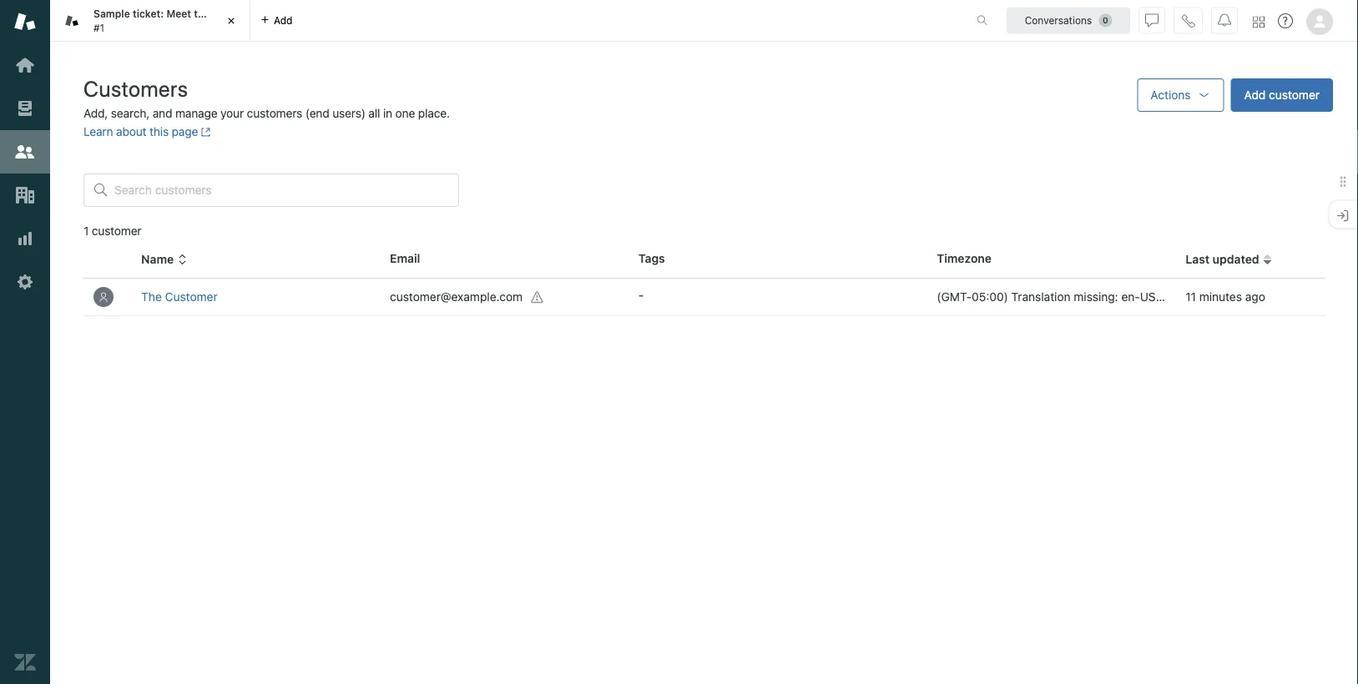 Task type: locate. For each thing, give the bounding box(es) containing it.
views image
[[14, 98, 36, 119]]

customer inside button
[[1269, 88, 1320, 102]]

x-
[[1161, 290, 1172, 304]]

close image
[[223, 13, 240, 29]]

place.
[[418, 106, 450, 120]]

customer@example.com
[[390, 290, 523, 303]]

add customer button
[[1231, 78, 1333, 112]]

0 horizontal spatial customer
[[92, 224, 141, 238]]

customer right 1 at the left
[[92, 224, 141, 238]]

11
[[1186, 290, 1196, 304]]

Search customers field
[[114, 183, 448, 198]]

conversations button
[[1007, 7, 1130, 34]]

email
[[390, 252, 420, 265]]

unverified email image
[[531, 291, 544, 304]]

tab
[[50, 0, 250, 42]]

customer for 1 customer
[[92, 224, 141, 238]]

actions button
[[1137, 78, 1224, 112]]

sample ticket: meet the ticket #1
[[93, 8, 240, 33]]

timezone
[[937, 252, 992, 265]]

customer
[[1269, 88, 1320, 102], [92, 224, 141, 238]]

get started image
[[14, 54, 36, 76]]

admin image
[[14, 271, 36, 293]]

customer right add
[[1269, 88, 1320, 102]]

last updated button
[[1186, 252, 1273, 267]]

1 horizontal spatial customer
[[1269, 88, 1320, 102]]

add
[[1244, 88, 1266, 102]]

all
[[368, 106, 380, 120]]

and
[[153, 106, 172, 120]]

(opens in a new tab) image
[[198, 127, 211, 137]]

us-
[[1140, 290, 1161, 304]]

tab containing sample ticket: meet the ticket
[[50, 0, 250, 42]]

tags
[[639, 252, 665, 265]]

0 vertical spatial customer
[[1269, 88, 1320, 102]]

1 vertical spatial customer
[[92, 224, 141, 238]]

1.txt.timezone.america_chicago
[[1172, 290, 1342, 304]]

actions
[[1151, 88, 1191, 102]]

customers image
[[14, 141, 36, 163]]

1
[[83, 224, 89, 238]]

en-
[[1121, 290, 1140, 304]]

ticket:
[[133, 8, 164, 20]]

zendesk image
[[14, 652, 36, 674]]

the customer
[[141, 290, 218, 304]]

(gmt-05:00) translation missing: en-us-x-1.txt.timezone.america_chicago
[[937, 290, 1342, 304]]

your
[[220, 106, 244, 120]]

add
[[274, 15, 293, 26]]

#1
[[93, 22, 104, 33]]

zendesk support image
[[14, 11, 36, 33]]



Task type: describe. For each thing, give the bounding box(es) containing it.
name button
[[141, 252, 187, 267]]

meet
[[166, 8, 191, 20]]

add customer
[[1244, 88, 1320, 102]]

updated
[[1213, 253, 1259, 266]]

zendesk products image
[[1253, 16, 1265, 28]]

customers add, search, and manage your customers (end users) all in one place.
[[83, 76, 450, 120]]

learn about this page
[[83, 125, 198, 139]]

reporting image
[[14, 228, 36, 250]]

main element
[[0, 0, 50, 684]]

get help image
[[1278, 13, 1293, 28]]

name
[[141, 253, 174, 266]]

in
[[383, 106, 392, 120]]

sample
[[93, 8, 130, 20]]

last updated
[[1186, 253, 1259, 266]]

conversations
[[1025, 15, 1092, 26]]

button displays agent's chat status as invisible. image
[[1145, 14, 1159, 27]]

one
[[395, 106, 415, 120]]

the customer link
[[141, 290, 218, 304]]

customer
[[165, 290, 218, 304]]

05:00)
[[972, 290, 1008, 304]]

manage
[[175, 106, 217, 120]]

the
[[141, 290, 162, 304]]

customer for add customer
[[1269, 88, 1320, 102]]

-
[[639, 288, 644, 302]]

(end
[[305, 106, 329, 120]]

last
[[1186, 253, 1210, 266]]

add button
[[250, 0, 303, 41]]

learn
[[83, 125, 113, 139]]

add,
[[83, 106, 108, 120]]

organizations image
[[14, 184, 36, 206]]

(gmt-
[[937, 290, 972, 304]]

users)
[[332, 106, 365, 120]]

1 customer
[[83, 224, 141, 238]]

page
[[172, 125, 198, 139]]

11 minutes ago
[[1186, 290, 1265, 304]]

notifications image
[[1218, 14, 1231, 27]]

customers
[[247, 106, 302, 120]]

learn about this page link
[[83, 125, 211, 139]]

this
[[149, 125, 169, 139]]

customers
[[83, 76, 188, 101]]

ago
[[1245, 290, 1265, 304]]

translation
[[1011, 290, 1071, 304]]

the
[[194, 8, 210, 20]]

minutes
[[1199, 290, 1242, 304]]

missing:
[[1074, 290, 1118, 304]]

ticket
[[213, 8, 240, 20]]

about
[[116, 125, 146, 139]]

tabs tab list
[[50, 0, 959, 42]]

search,
[[111, 106, 150, 120]]



Task type: vqa. For each thing, say whether or not it's contained in the screenshot.
"The Customer"
yes



